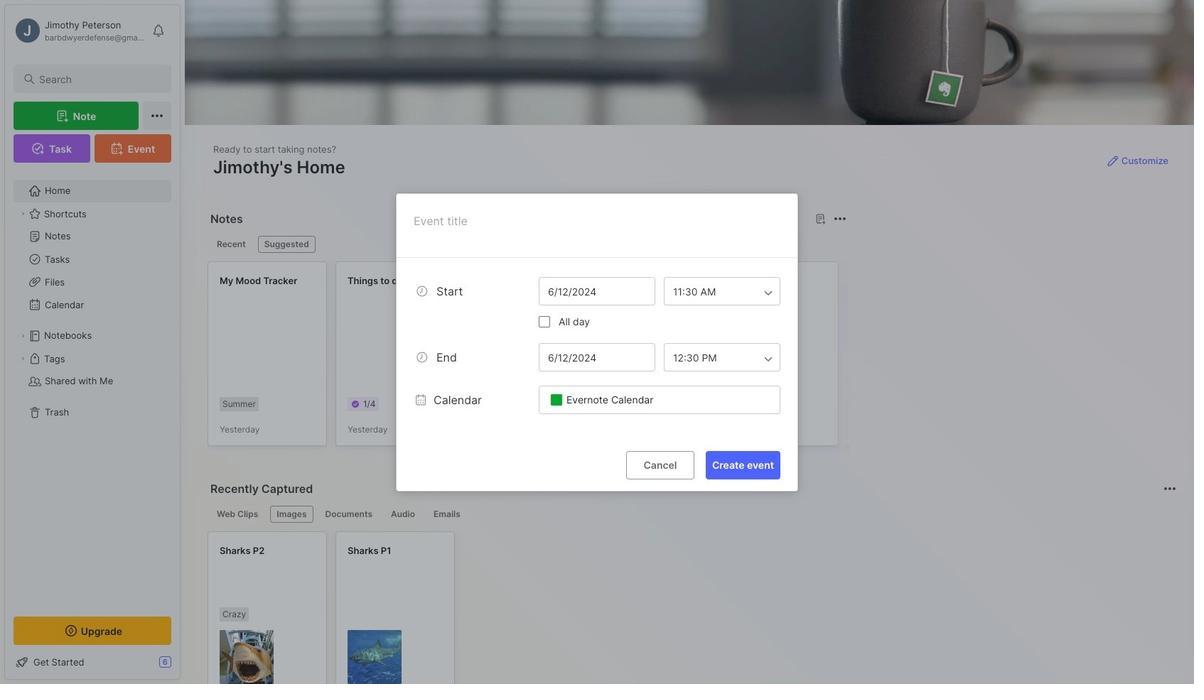 Task type: describe. For each thing, give the bounding box(es) containing it.
Event title text field
[[412, 211, 774, 254]]

tab list for 2nd row group from the top of the page
[[210, 506, 1174, 523]]

tree inside main element
[[5, 171, 180, 604]]

1 thumbnail image from the left
[[220, 631, 274, 685]]

2 row group from the top
[[208, 532, 464, 685]]

expand notebooks image
[[18, 332, 27, 341]]

1 row group from the top
[[208, 262, 1194, 455]]



Task type: locate. For each thing, give the bounding box(es) containing it.
tab
[[210, 236, 252, 253], [258, 236, 315, 253], [210, 506, 265, 523], [270, 506, 313, 523], [319, 506, 379, 523], [385, 506, 422, 523], [427, 506, 467, 523]]

2 thumbnail image from the left
[[348, 631, 402, 685]]

row group
[[208, 262, 1194, 455], [208, 532, 464, 685]]

tab list
[[210, 236, 845, 253], [210, 506, 1174, 523]]

0 horizontal spatial thumbnail image
[[220, 631, 274, 685]]

tab list for 1st row group from the top of the page
[[210, 236, 845, 253]]

1 vertical spatial row group
[[208, 532, 464, 685]]

1 horizontal spatial thumbnail image
[[348, 631, 402, 685]]

0 vertical spatial tab list
[[210, 236, 845, 253]]

None checkbox
[[539, 316, 550, 327]]

1 vertical spatial tab list
[[210, 506, 1174, 523]]

Start field
[[539, 277, 655, 306], [664, 277, 781, 306], [539, 343, 655, 371], [664, 343, 781, 371]]

main element
[[0, 0, 185, 685]]

1 tab list from the top
[[210, 236, 845, 253]]

Search text field
[[39, 73, 159, 86]]

thumbnail image
[[220, 631, 274, 685], [348, 631, 402, 685]]

0 vertical spatial row group
[[208, 262, 1194, 455]]

none search field inside main element
[[39, 70, 159, 87]]

2 tab list from the top
[[210, 506, 1174, 523]]

expand tags image
[[18, 355, 27, 363]]

None search field
[[39, 70, 159, 87]]

tree
[[5, 171, 180, 604]]



Task type: vqa. For each thing, say whether or not it's contained in the screenshot.
Share button
no



